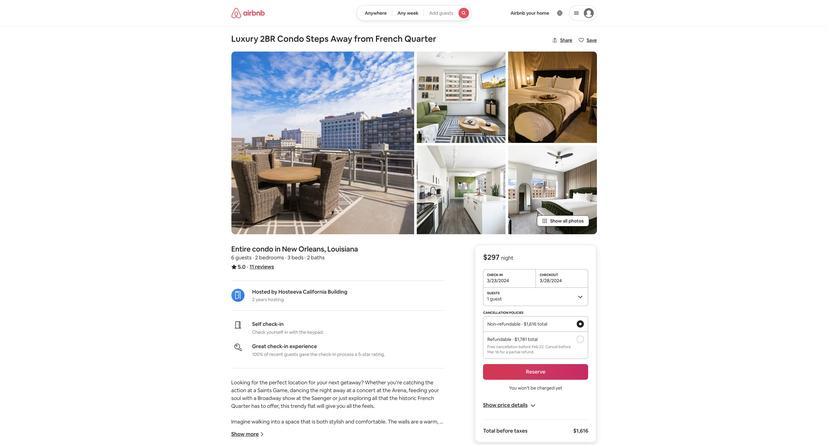Task type: locate. For each thing, give the bounding box(es) containing it.
beds
[[292, 254, 304, 261]]

5.0
[[238, 263, 246, 271]]

refundable
[[487, 337, 511, 342]]

1 horizontal spatial all
[[372, 395, 377, 402]]

1 horizontal spatial that
[[378, 395, 388, 402]]

show down imagine
[[231, 431, 245, 438]]

space
[[285, 418, 300, 425]]

in up the bedrooms on the left of the page
[[275, 244, 281, 254]]

before right cancel
[[559, 344, 571, 350]]

2 horizontal spatial all
[[563, 218, 568, 224]]

· left $1,781
[[512, 337, 513, 342]]

show left photos
[[550, 218, 562, 224]]

quarter
[[405, 33, 436, 44], [231, 403, 250, 410]]

2 horizontal spatial your
[[526, 10, 536, 16]]

add guests
[[429, 10, 453, 16]]

the down you're
[[383, 387, 391, 394]]

None radio
[[577, 321, 584, 328], [577, 336, 584, 343], [577, 321, 584, 328], [577, 336, 584, 343]]

feeding
[[409, 387, 427, 394]]

the inside great check-in experience 100% of recent guests gave the check-in process a 5-star rating.
[[310, 352, 317, 357]]

self check-in check yourself in with the keypad.
[[252, 321, 324, 335]]

french down feeding
[[418, 395, 434, 402]]

partial
[[509, 350, 520, 355]]

any week button
[[392, 5, 424, 21]]

0 horizontal spatial guests
[[235, 254, 252, 261]]

2 up 5.0 · 11 reviews
[[255, 254, 258, 261]]

getaway?
[[341, 379, 364, 386]]

keypad.
[[307, 329, 324, 335]]

1 vertical spatial is
[[306, 426, 309, 433]]

1 guest
[[487, 296, 502, 302]]

in inside entire condo in new orleans, louisiana 6 guests · 2 bedrooms · 3 beds · 2 baths
[[275, 244, 281, 254]]

check- for great
[[267, 343, 284, 350]]

check- up 'recent'
[[267, 343, 284, 350]]

0 vertical spatial show
[[550, 218, 562, 224]]

steps
[[306, 33, 329, 44]]

a left the saints
[[253, 387, 256, 394]]

guests inside great check-in experience 100% of recent guests gave the check-in process a 5-star rating.
[[284, 352, 298, 357]]

0 horizontal spatial show
[[231, 431, 245, 438]]

None search field
[[357, 5, 472, 21]]

1 vertical spatial night
[[320, 387, 332, 394]]

before
[[519, 344, 531, 350], [559, 344, 571, 350], [496, 428, 513, 434]]

2 vertical spatial guests
[[284, 352, 298, 357]]

2 horizontal spatial before
[[559, 344, 571, 350]]

the right 'gave' on the left
[[310, 352, 317, 357]]

check- inside "self check-in check yourself in with the keypad."
[[263, 321, 279, 328]]

you won't be charged yet
[[509, 385, 562, 391]]

reserve button
[[483, 364, 588, 380]]

at
[[247, 387, 252, 394], [347, 387, 351, 394], [377, 387, 382, 394], [296, 395, 301, 402]]

0 vertical spatial night
[[501, 255, 513, 261]]

$297 night
[[483, 253, 513, 262]]

in for check
[[279, 321, 284, 328]]

in up yourself
[[279, 321, 284, 328]]

a right the into
[[281, 418, 284, 425]]

historic
[[399, 395, 417, 402]]

guests
[[439, 10, 453, 16], [235, 254, 252, 261], [284, 352, 298, 357]]

airbnb
[[511, 10, 525, 16]]

0 horizontal spatial that
[[301, 418, 311, 425]]

non-refundable · $1,616 total
[[487, 321, 547, 327]]

reviews
[[255, 263, 274, 270]]

total inside 'refundable · $1,781 total free cancellation before feb 22. cancel before mar 16 for a partial refund.'
[[528, 337, 538, 342]]

the up the saints
[[260, 379, 268, 386]]

new
[[282, 244, 297, 254]]

the left keypad.
[[299, 329, 306, 335]]

night right $297
[[501, 255, 513, 261]]

0 horizontal spatial 2
[[252, 297, 255, 303]]

a left 5-
[[355, 352, 357, 357]]

your left "home"
[[526, 10, 536, 16]]

will
[[317, 403, 324, 410]]

2 vertical spatial your
[[428, 387, 439, 394]]

all right you
[[347, 403, 352, 410]]

your left next
[[317, 379, 327, 386]]

16
[[495, 350, 499, 355]]

profile element
[[479, 0, 597, 26]]

check- up yourself
[[263, 321, 279, 328]]

soul
[[231, 395, 241, 402]]

0 vertical spatial your
[[526, 10, 536, 16]]

rooftop terrace image
[[231, 52, 414, 234]]

guests for of
[[284, 352, 298, 357]]

you
[[509, 385, 517, 391]]

2 horizontal spatial for
[[500, 350, 505, 355]]

· right beds
[[305, 254, 306, 261]]

2 left years
[[252, 297, 255, 303]]

1 horizontal spatial night
[[501, 255, 513, 261]]

your inside the profile element
[[526, 10, 536, 16]]

kitchen image
[[417, 146, 505, 234]]

night inside $297 night
[[501, 255, 513, 261]]

night up saenger
[[320, 387, 332, 394]]

arena,
[[392, 387, 407, 394]]

1 horizontal spatial with
[[289, 329, 298, 335]]

guests left 'gave' on the left
[[284, 352, 298, 357]]

all
[[563, 218, 568, 224], [372, 395, 377, 402], [347, 403, 352, 410]]

1 guest button
[[483, 288, 588, 306]]

vintage
[[361, 426, 378, 433]]

for right 16
[[500, 350, 505, 355]]

for
[[500, 350, 505, 355], [251, 379, 258, 386], [309, 379, 316, 386]]

refundable
[[498, 321, 521, 327]]

cancel
[[545, 344, 558, 350]]

none search field containing anywhere
[[357, 5, 472, 21]]

0 horizontal spatial french
[[375, 33, 403, 44]]

for up the saints
[[251, 379, 258, 386]]

total up feb
[[528, 337, 538, 342]]

show inside button
[[550, 218, 562, 224]]

total up 22.
[[538, 321, 547, 327]]

living room image
[[417, 52, 505, 143]]

· up 11 on the bottom of the page
[[253, 254, 254, 261]]

pieces.
[[380, 426, 396, 433]]

check- left process
[[318, 352, 333, 357]]

2 left baths
[[307, 254, 310, 261]]

22.
[[539, 344, 545, 350]]

2 horizontal spatial show
[[550, 218, 562, 224]]

5-
[[358, 352, 363, 357]]

0 horizontal spatial with
[[242, 395, 252, 402]]

night inside 'looking for the perfect location for your next getaway? whether you're catching the action at a saints game, dancing the night away at a concert at the arena, feeding your soul with a broadway show at the saenger or just exploring all that the historic french quarter has to offer, this trendy flat will give you all the feels.'
[[320, 387, 332, 394]]

any week
[[397, 10, 419, 16]]

2 horizontal spatial guests
[[439, 10, 453, 16]]

with up experience
[[289, 329, 298, 335]]

before right total
[[496, 428, 513, 434]]

total before taxes
[[483, 428, 528, 434]]

you
[[337, 403, 345, 410]]

1 horizontal spatial guests
[[284, 352, 298, 357]]

french inside 'looking for the perfect location for your next getaway? whether you're catching the action at a saints game, dancing the night away at a concert at the arena, feeding your soul with a broadway show at the saenger or just exploring all that the historic french quarter has to offer, this trendy flat will give you all the feels.'
[[418, 395, 434, 402]]

quarter down soul
[[231, 403, 250, 410]]

1 horizontal spatial show
[[483, 402, 497, 409]]

cancellation policies
[[483, 311, 524, 315]]

· inside 5.0 · 11 reviews
[[247, 263, 248, 270]]

the
[[299, 329, 306, 335], [310, 352, 317, 357], [260, 379, 268, 386], [425, 379, 433, 386], [310, 387, 318, 394], [383, 387, 391, 394], [302, 395, 310, 402], [390, 395, 398, 402], [353, 403, 361, 410], [274, 426, 282, 433]]

1 horizontal spatial for
[[309, 379, 316, 386]]

dancing
[[290, 387, 309, 394]]

the up feeding
[[425, 379, 433, 386]]

concert
[[357, 387, 376, 394]]

1 horizontal spatial is
[[312, 418, 315, 425]]

a left 'partial'
[[506, 350, 508, 355]]

of right 100%
[[264, 352, 268, 357]]

0 vertical spatial check-
[[263, 321, 279, 328]]

orleans,
[[299, 244, 326, 254]]

all up "feels."
[[372, 395, 377, 402]]

0 vertical spatial of
[[264, 352, 268, 357]]

$297
[[483, 253, 500, 262]]

3
[[287, 254, 290, 261]]

1 vertical spatial french
[[418, 395, 434, 402]]

condo
[[252, 244, 273, 254]]

of inside imagine walking into a space that is both stylish and comfortable. the walls are a warm, inviting color, and the furniture is a mix of modern and vintage pieces.
[[324, 426, 329, 433]]

check-
[[263, 321, 279, 328], [267, 343, 284, 350], [318, 352, 333, 357]]

0 vertical spatial guests
[[439, 10, 453, 16]]

inviting
[[231, 426, 249, 433]]

the up flat
[[302, 395, 310, 402]]

comfortable.
[[355, 418, 387, 425]]

that right space
[[301, 418, 311, 425]]

total
[[538, 321, 547, 327], [528, 337, 538, 342]]

1 vertical spatial check-
[[267, 343, 284, 350]]

1 vertical spatial guests
[[235, 254, 252, 261]]

1 vertical spatial all
[[372, 395, 377, 402]]

your
[[526, 10, 536, 16], [317, 379, 327, 386], [428, 387, 439, 394]]

1 vertical spatial with
[[242, 395, 252, 402]]

1 vertical spatial $1,616
[[573, 428, 588, 434]]

for right location
[[309, 379, 316, 386]]

1 horizontal spatial quarter
[[405, 33, 436, 44]]

a right are
[[420, 418, 423, 425]]

experience
[[289, 343, 317, 350]]

entire
[[231, 244, 251, 254]]

bedroom image
[[508, 52, 597, 143]]

both
[[317, 418, 328, 425]]

guests down entire at the bottom left
[[235, 254, 252, 261]]

is left mix
[[306, 426, 309, 433]]

your right feeding
[[428, 387, 439, 394]]

1 vertical spatial that
[[301, 418, 311, 425]]

0 horizontal spatial night
[[320, 387, 332, 394]]

0 vertical spatial with
[[289, 329, 298, 335]]

all left photos
[[563, 218, 568, 224]]

1 horizontal spatial french
[[418, 395, 434, 402]]

and up modern
[[345, 418, 354, 425]]

with right soul
[[242, 395, 252, 402]]

great
[[252, 343, 266, 350]]

2 vertical spatial show
[[231, 431, 245, 438]]

the down the into
[[274, 426, 282, 433]]

french right from
[[375, 33, 403, 44]]

process
[[337, 352, 354, 357]]

that down whether
[[378, 395, 388, 402]]

a left mix
[[310, 426, 313, 433]]

building
[[328, 289, 347, 295]]

show inside button
[[483, 402, 497, 409]]

quarter down week
[[405, 33, 436, 44]]

the up saenger
[[310, 387, 318, 394]]

1 vertical spatial total
[[528, 337, 538, 342]]

anywhere button
[[357, 5, 392, 21]]

0 horizontal spatial your
[[317, 379, 327, 386]]

a inside great check-in experience 100% of recent guests gave the check-in process a 5-star rating.
[[355, 352, 357, 357]]

action
[[231, 387, 246, 394]]

show left the price
[[483, 402, 497, 409]]

with inside 'looking for the perfect location for your next getaway? whether you're catching the action at a saints game, dancing the night away at a concert at the arena, feeding your soul with a broadway show at the saenger or just exploring all that the historic french quarter has to offer, this trendy flat will give you all the feels.'
[[242, 395, 252, 402]]

1 vertical spatial quarter
[[231, 403, 250, 410]]

host profile picture image
[[231, 289, 244, 302]]

1 vertical spatial show
[[483, 402, 497, 409]]

0 horizontal spatial is
[[306, 426, 309, 433]]

2 vertical spatial all
[[347, 403, 352, 410]]

1 vertical spatial of
[[324, 426, 329, 433]]

show more
[[231, 431, 259, 438]]

before down $1,781
[[519, 344, 531, 350]]

0 vertical spatial $1,616
[[524, 321, 537, 327]]

0 horizontal spatial all
[[347, 403, 352, 410]]

1 vertical spatial your
[[317, 379, 327, 386]]

1 horizontal spatial 2
[[255, 254, 258, 261]]

in left experience
[[284, 343, 288, 350]]

check
[[252, 329, 266, 335]]

guests inside entire condo in new orleans, louisiana 6 guests · 2 bedrooms · 3 beds · 2 baths
[[235, 254, 252, 261]]

0 horizontal spatial quarter
[[231, 403, 250, 410]]

show for show price details
[[483, 402, 497, 409]]

guests right add
[[439, 10, 453, 16]]

all inside show all photos button
[[563, 218, 568, 224]]

1 horizontal spatial of
[[324, 426, 329, 433]]

0 horizontal spatial of
[[264, 352, 268, 357]]

2 horizontal spatial 2
[[307, 254, 310, 261]]

of right mix
[[324, 426, 329, 433]]

that inside imagine walking into a space that is both stylish and comfortable. the walls are a warm, inviting color, and the furniture is a mix of modern and vintage pieces.
[[301, 418, 311, 425]]

bedrooms
[[259, 254, 284, 261]]

by
[[271, 289, 277, 295]]

5.0 · 11 reviews
[[238, 263, 274, 271]]

· left 11 on the bottom of the page
[[247, 263, 248, 270]]

2br
[[260, 33, 275, 44]]

show all photos button
[[537, 215, 589, 227]]

0 vertical spatial all
[[563, 218, 568, 224]]

into
[[271, 418, 280, 425]]

and
[[345, 418, 354, 425], [264, 426, 273, 433], [350, 426, 359, 433]]

or
[[333, 395, 338, 402]]

0 vertical spatial that
[[378, 395, 388, 402]]

is left both
[[312, 418, 315, 425]]

save button
[[576, 35, 599, 46]]



Task type: vqa. For each thing, say whether or not it's contained in the screenshot.
Access,
no



Task type: describe. For each thing, give the bounding box(es) containing it.
entire condo in new orleans, louisiana 6 guests · 2 bedrooms · 3 beds · 2 baths
[[231, 244, 358, 261]]

· left 3
[[285, 254, 286, 261]]

refund.
[[521, 350, 534, 355]]

baths
[[311, 254, 325, 261]]

that inside 'looking for the perfect location for your next getaway? whether you're catching the action at a saints game, dancing the night away at a concert at the arena, feeding your soul with a broadway show at the saenger or just exploring all that the historic french quarter has to offer, this trendy flat will give you all the feels.'
[[378, 395, 388, 402]]

any
[[397, 10, 406, 16]]

1 horizontal spatial before
[[519, 344, 531, 350]]

show price details button
[[480, 399, 539, 412]]

the
[[388, 418, 397, 425]]

saenger
[[312, 395, 331, 402]]

california
[[303, 289, 327, 295]]

price
[[498, 402, 510, 409]]

11 reviews link
[[250, 263, 274, 270]]

feels.
[[362, 403, 375, 410]]

6
[[231, 254, 234, 261]]

offer,
[[267, 403, 280, 410]]

the down arena,
[[390, 395, 398, 402]]

in for new
[[275, 244, 281, 254]]

you're
[[387, 379, 402, 386]]

hosted by hosteeva california building 2 years hosting
[[252, 289, 347, 303]]

looking
[[231, 379, 250, 386]]

free
[[487, 344, 495, 350]]

home
[[537, 10, 549, 16]]

years
[[256, 297, 267, 303]]

yet
[[556, 385, 562, 391]]

modern
[[330, 426, 349, 433]]

0 horizontal spatial before
[[496, 428, 513, 434]]

yourself
[[267, 329, 283, 335]]

luxury 2br condo steps away from french quarter image 5 image
[[508, 146, 597, 234]]

photos
[[569, 218, 584, 224]]

show all photos
[[550, 218, 584, 224]]

mar
[[487, 350, 494, 355]]

flat
[[308, 403, 316, 410]]

2 inside hosted by hosteeva california building 2 years hosting
[[252, 297, 255, 303]]

0 vertical spatial is
[[312, 418, 315, 425]]

feb
[[532, 344, 538, 350]]

11
[[250, 263, 254, 270]]

self
[[252, 321, 262, 328]]

exploring
[[349, 395, 371, 402]]

share button
[[550, 35, 575, 46]]

perfect
[[269, 379, 287, 386]]

2 vertical spatial check-
[[318, 352, 333, 357]]

more
[[246, 431, 259, 438]]

next
[[329, 379, 339, 386]]

walls
[[398, 418, 410, 425]]

in left process
[[333, 352, 336, 357]]

guests for louisiana
[[235, 254, 252, 261]]

furniture
[[283, 426, 304, 433]]

and left vintage
[[350, 426, 359, 433]]

0 vertical spatial french
[[375, 33, 403, 44]]

a up has
[[254, 395, 256, 402]]

of inside great check-in experience 100% of recent guests gave the check-in process a 5-star rating.
[[264, 352, 268, 357]]

the inside "self check-in check yourself in with the keypad."
[[299, 329, 306, 335]]

recent
[[269, 352, 283, 357]]

0 horizontal spatial $1,616
[[524, 321, 537, 327]]

check- for self
[[263, 321, 279, 328]]

location
[[288, 379, 307, 386]]

quarter inside 'looking for the perfect location for your next getaway? whether you're catching the action at a saints game, dancing the night away at a concert at the arena, feeding your soul with a broadway show at the saenger or just exploring all that the historic french quarter has to offer, this trendy flat will give you all the feels.'
[[231, 403, 250, 410]]

0 horizontal spatial for
[[251, 379, 258, 386]]

at right action
[[247, 387, 252, 394]]

1 horizontal spatial your
[[428, 387, 439, 394]]

a inside 'refundable · $1,781 total free cancellation before feb 22. cancel before mar 16 for a partial refund.'
[[506, 350, 508, 355]]

with inside "self check-in check yourself in with the keypad."
[[289, 329, 298, 335]]

hosteeva
[[278, 289, 302, 295]]

share
[[560, 37, 572, 43]]

away
[[333, 387, 345, 394]]

· down policies
[[522, 321, 523, 327]]

great check-in experience 100% of recent guests gave the check-in process a 5-star rating.
[[252, 343, 385, 357]]

and down the into
[[264, 426, 273, 433]]

a down "getaway?"
[[353, 387, 355, 394]]

show for show more
[[231, 431, 245, 438]]

the inside imagine walking into a space that is both stylish and comfortable. the walls are a warm, inviting color, and the furniture is a mix of modern and vintage pieces.
[[274, 426, 282, 433]]

cancellation
[[496, 344, 518, 350]]

guests inside button
[[439, 10, 453, 16]]

imagine
[[231, 418, 250, 425]]

luxury 2br condo steps away from french quarter
[[231, 33, 436, 44]]

mix
[[314, 426, 323, 433]]

· inside 'refundable · $1,781 total free cancellation before feb 22. cancel before mar 16 for a partial refund.'
[[512, 337, 513, 342]]

show
[[283, 395, 295, 402]]

airbnb your home
[[511, 10, 549, 16]]

non-
[[487, 321, 498, 327]]

imagine walking into a space that is both stylish and comfortable. the walls are a warm, inviting color, and the furniture is a mix of modern and vintage pieces.
[[231, 418, 440, 433]]

1 horizontal spatial $1,616
[[573, 428, 588, 434]]

0 vertical spatial total
[[538, 321, 547, 327]]

0 vertical spatial quarter
[[405, 33, 436, 44]]

rating.
[[372, 352, 385, 357]]

color,
[[250, 426, 263, 433]]

for inside 'refundable · $1,781 total free cancellation before feb 22. cancel before mar 16 for a partial refund.'
[[500, 350, 505, 355]]

reserve
[[526, 369, 546, 375]]

saints
[[257, 387, 272, 394]]

show for show all photos
[[550, 218, 562, 224]]

broadway
[[258, 395, 281, 402]]

cancellation
[[483, 311, 508, 315]]

at down whether
[[377, 387, 382, 394]]

details
[[511, 402, 528, 409]]

policies
[[509, 311, 524, 315]]

in for experience
[[284, 343, 288, 350]]

refundable · $1,781 total free cancellation before feb 22. cancel before mar 16 for a partial refund.
[[487, 337, 571, 355]]

the down exploring
[[353, 403, 361, 410]]

at down "getaway?"
[[347, 387, 351, 394]]

to
[[261, 403, 266, 410]]

trendy
[[291, 403, 307, 410]]

walking
[[252, 418, 270, 425]]

are
[[411, 418, 419, 425]]

in right yourself
[[284, 329, 288, 335]]

stylish
[[329, 418, 344, 425]]

away
[[330, 33, 352, 44]]

1
[[487, 296, 489, 302]]

this
[[281, 403, 289, 410]]

from
[[354, 33, 374, 44]]

condo
[[277, 33, 304, 44]]

at up trendy
[[296, 395, 301, 402]]

taxes
[[514, 428, 528, 434]]

guest
[[490, 296, 502, 302]]



